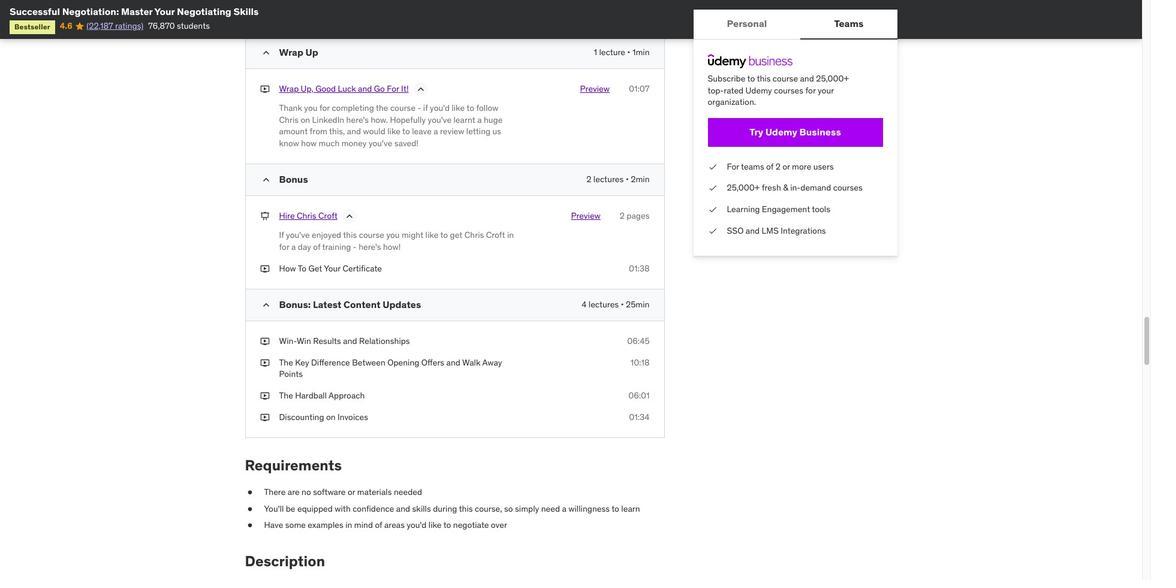 Task type: describe. For each thing, give the bounding box(es) containing it.
a right leave
[[434, 126, 438, 137]]

walk
[[462, 357, 481, 368]]

thank
[[279, 103, 302, 113]]

preview for 01:07
[[580, 83, 610, 94]]

hire chris croft button
[[279, 211, 338, 225]]

areas
[[384, 520, 405, 531]]

get
[[308, 263, 322, 274]]

sso and lms integrations
[[727, 225, 826, 236]]

discounting
[[279, 412, 324, 423]]

during
[[433, 503, 457, 514]]

1 lecture • 1min
[[594, 47, 650, 58]]

chris inside button
[[297, 211, 316, 222]]

try udemy business link
[[708, 118, 883, 147]]

equipped
[[297, 503, 333, 514]]

simply
[[515, 503, 539, 514]]

1 horizontal spatial this
[[459, 503, 473, 514]]

hide lecture description image
[[344, 211, 356, 223]]

a inside if you've enjoyed this course you might like to get chris croft in for a day of training - here's how!
[[291, 242, 296, 252]]

you'd inside thank you for completing the course - if you'd like to follow chris on linkedin here's how. hopefully you've learnt a huge amount from this, and would like to leave a review letting us know how much money you've saved!
[[430, 103, 450, 113]]

be
[[286, 503, 295, 514]]

here's inside if you've enjoyed this course you might like to get chris croft in for a day of training - here's how!
[[359, 242, 381, 252]]

no
[[302, 487, 311, 498]]

bestseller
[[14, 22, 50, 31]]

invoices
[[338, 412, 368, 423]]

this inside "subscribe to this course and 25,000+ top‑rated udemy courses for your organization."
[[757, 73, 771, 84]]

how
[[301, 138, 317, 149]]

and inside button
[[358, 83, 372, 94]]

you'll
[[264, 503, 284, 514]]

to left learn
[[612, 503, 619, 514]]

xsmall image left up, on the top left of page
[[260, 83, 270, 95]]

master
[[121, 5, 153, 17]]

and inside the key difference between opening offers and walk away points
[[446, 357, 460, 368]]

and inside "subscribe to this course and 25,000+ top‑rated udemy courses for your organization."
[[800, 73, 814, 84]]

tools
[[812, 204, 831, 215]]

1 horizontal spatial courses
[[833, 183, 863, 193]]

away
[[482, 357, 502, 368]]

money
[[342, 138, 367, 149]]

xsmall image left the discounting
[[260, 412, 270, 423]]

would
[[363, 126, 385, 137]]

bonus
[[279, 174, 308, 186]]

successful negotiation: master your negotiating skills
[[10, 5, 259, 17]]

more
[[792, 161, 812, 172]]

linkedin
[[312, 114, 344, 125]]

0 horizontal spatial 25,000+
[[727, 183, 760, 193]]

latest
[[313, 299, 341, 311]]

0 vertical spatial you've
[[428, 114, 452, 125]]

how to get your certificate
[[279, 263, 382, 274]]

or for materials
[[348, 487, 355, 498]]

saved!
[[394, 138, 419, 149]]

1 vertical spatial •
[[626, 174, 629, 185]]

- inside thank you for completing the course - if you'd like to follow chris on linkedin here's how. hopefully you've learnt a huge amount from this, and would like to leave a review letting us know how much money you've saved!
[[418, 103, 421, 113]]

01:34
[[629, 412, 650, 423]]

approach
[[329, 390, 365, 401]]

xsmall image left the "points"
[[260, 357, 270, 369]]

wrap for wrap up
[[279, 46, 303, 58]]

materials
[[357, 487, 392, 498]]

1
[[594, 47, 597, 58]]

1 vertical spatial in
[[345, 520, 352, 531]]

your for get
[[324, 263, 341, 274]]

like up saved!
[[387, 126, 401, 137]]

wrap up
[[279, 46, 318, 58]]

this,
[[329, 126, 345, 137]]

so
[[504, 503, 513, 514]]

hopefully
[[390, 114, 426, 125]]

course inside thank you for completing the course - if you'd like to follow chris on linkedin here's how. hopefully you've learnt a huge amount from this, and would like to leave a review letting us know how much money you've saved!
[[390, 103, 416, 113]]

0 vertical spatial 2
[[776, 161, 781, 172]]

opening
[[388, 357, 419, 368]]

in-
[[790, 183, 801, 193]]

leave
[[412, 126, 432, 137]]

25,000+ inside "subscribe to this course and 25,000+ top‑rated udemy courses for your organization."
[[816, 73, 849, 84]]

&
[[783, 183, 788, 193]]

negotiating
[[177, 5, 231, 17]]

key
[[295, 357, 309, 368]]

luck
[[338, 83, 356, 94]]

try
[[750, 126, 763, 138]]

amount
[[279, 126, 308, 137]]

wrap up, good luck and go for it! button
[[279, 83, 409, 98]]

or for more
[[783, 161, 790, 172]]

for inside if you've enjoyed this course you might like to get chris croft in for a day of training - here's how!
[[279, 242, 289, 252]]

how
[[279, 263, 296, 274]]

demand
[[801, 183, 831, 193]]

some
[[285, 520, 306, 531]]

up,
[[301, 83, 314, 94]]

integrations
[[781, 225, 826, 236]]

croft inside button
[[318, 211, 338, 222]]

your
[[818, 85, 834, 96]]

lecture
[[599, 47, 625, 58]]

and down "needed" on the bottom of page
[[396, 503, 410, 514]]

us
[[493, 126, 501, 137]]

between
[[352, 357, 385, 368]]

the key difference between opening offers and walk away points
[[279, 357, 502, 380]]

negotiate
[[453, 520, 489, 531]]

2min
[[631, 174, 650, 185]]

updates
[[383, 299, 421, 311]]

to up saved!
[[402, 126, 410, 137]]

this inside if you've enjoyed this course you might like to get chris croft in for a day of training - here's how!
[[343, 230, 357, 241]]

certificate
[[343, 263, 382, 274]]

are
[[288, 487, 300, 498]]

discounting on invoices
[[279, 412, 368, 423]]

croft inside if you've enjoyed this course you might like to get chris croft in for a day of training - here's how!
[[486, 230, 505, 241]]

teams
[[741, 161, 764, 172]]

mind
[[354, 520, 373, 531]]

have some examples in mind of areas you'd like to negotiate over
[[264, 520, 507, 531]]

1 vertical spatial udemy
[[766, 126, 798, 138]]

small image for wrap
[[260, 47, 272, 59]]

1 horizontal spatial of
[[375, 520, 382, 531]]

25,000+ fresh & in-demand courses
[[727, 183, 863, 193]]

and inside thank you for completing the course - if you'd like to follow chris on linkedin here's how. hopefully you've learnt a huge amount from this, and would like to leave a review letting us know how much money you've saved!
[[347, 126, 361, 137]]

tab list containing personal
[[694, 10, 897, 40]]

lectures for bonus: latest content updates
[[589, 299, 619, 310]]

sso
[[727, 225, 744, 236]]

know
[[279, 138, 299, 149]]

training
[[322, 242, 351, 252]]

how!
[[383, 242, 401, 252]]

thank you for completing the course - if you'd like to follow chris on linkedin here's how. hopefully you've learnt a huge amount from this, and would like to leave a review letting us know how much money you've saved!
[[279, 103, 503, 149]]

up
[[306, 46, 318, 58]]

2 for 2 pages
[[620, 211, 625, 222]]

business
[[800, 126, 841, 138]]

- inside if you've enjoyed this course you might like to get chris croft in for a day of training - here's how!
[[353, 242, 357, 252]]

1 vertical spatial you've
[[369, 138, 392, 149]]

the for the hardball approach
[[279, 390, 293, 401]]

much
[[319, 138, 340, 149]]

letting
[[466, 126, 491, 137]]

06:01
[[629, 390, 650, 401]]

preview for 2 pages
[[571, 211, 601, 222]]

25min
[[626, 299, 650, 310]]

if
[[423, 103, 428, 113]]

completing
[[332, 103, 374, 113]]

76,870 students
[[148, 21, 210, 31]]

description
[[245, 552, 325, 571]]



Task type: locate. For each thing, give the bounding box(es) containing it.
course inside if you've enjoyed this course you might like to get chris croft in for a day of training - here's how!
[[359, 230, 384, 241]]

2 left 2min
[[587, 174, 592, 185]]

in
[[507, 230, 514, 241], [345, 520, 352, 531]]

learning engagement tools
[[727, 204, 831, 215]]

a up letting
[[477, 114, 482, 125]]

xsmall image left have on the left bottom
[[245, 520, 255, 532]]

0 vertical spatial udemy
[[746, 85, 772, 96]]

and right sso on the top right
[[746, 225, 760, 236]]

you'll be equipped with confidence and skills during this course, so simply need a willingness to learn
[[264, 503, 640, 514]]

chris down thank
[[279, 114, 299, 125]]

this up the training
[[343, 230, 357, 241]]

xsmall image left sso on the top right
[[708, 225, 717, 237]]

0 horizontal spatial -
[[353, 242, 357, 252]]

from
[[310, 126, 327, 137]]

0 vertical spatial chris
[[279, 114, 299, 125]]

xsmall image left fresh
[[708, 183, 717, 194]]

a
[[477, 114, 482, 125], [434, 126, 438, 137], [291, 242, 296, 252], [562, 503, 567, 514]]

small image left 'bonus:'
[[260, 299, 272, 311]]

to down during
[[444, 520, 451, 531]]

on
[[301, 114, 310, 125], [326, 412, 336, 423]]

1 horizontal spatial croft
[[486, 230, 505, 241]]

(22,187
[[87, 21, 113, 31]]

1 vertical spatial you'd
[[407, 520, 427, 531]]

a left day
[[291, 242, 296, 252]]

10:18
[[631, 357, 650, 368]]

2 vertical spatial you've
[[286, 230, 310, 241]]

you down up, on the top left of page
[[304, 103, 318, 113]]

0 vertical spatial in
[[507, 230, 514, 241]]

0 vertical spatial lectures
[[594, 174, 624, 185]]

on inside thank you for completing the course - if you'd like to follow chris on linkedin here's how. hopefully you've learnt a huge amount from this, and would like to leave a review letting us know how much money you've saved!
[[301, 114, 310, 125]]

0 vertical spatial •
[[627, 47, 631, 58]]

in right get
[[507, 230, 514, 241]]

25,000+ up your
[[816, 73, 849, 84]]

for left teams
[[727, 161, 739, 172]]

you've up day
[[286, 230, 310, 241]]

wrap for wrap up, good luck and go for it!
[[279, 83, 299, 94]]

2 up fresh
[[776, 161, 781, 172]]

xsmall image left learning
[[708, 204, 717, 216]]

1 vertical spatial 2
[[587, 174, 592, 185]]

day
[[298, 242, 311, 252]]

chris
[[279, 114, 299, 125], [297, 211, 316, 222], [465, 230, 484, 241]]

small image
[[260, 174, 272, 186]]

to inside if you've enjoyed this course you might like to get chris croft in for a day of training - here's how!
[[440, 230, 448, 241]]

1 horizontal spatial on
[[326, 412, 336, 423]]

1 vertical spatial 25,000+
[[727, 183, 760, 193]]

2 wrap from the top
[[279, 83, 299, 94]]

xsmall image left how
[[260, 263, 270, 275]]

you've inside if you've enjoyed this course you might like to get chris croft in for a day of training - here's how!
[[286, 230, 310, 241]]

0 horizontal spatial this
[[343, 230, 357, 241]]

croft up enjoyed
[[318, 211, 338, 222]]

here's
[[346, 114, 369, 125], [359, 242, 381, 252]]

0 horizontal spatial courses
[[774, 85, 804, 96]]

a right the need
[[562, 503, 567, 514]]

of right teams
[[766, 161, 774, 172]]

0 vertical spatial you
[[304, 103, 318, 113]]

0 vertical spatial on
[[301, 114, 310, 125]]

to left get
[[440, 230, 448, 241]]

0 vertical spatial -
[[418, 103, 421, 113]]

you'd right if
[[430, 103, 450, 113]]

for left it!
[[387, 83, 399, 94]]

0 vertical spatial 25,000+
[[816, 73, 849, 84]]

1 vertical spatial -
[[353, 242, 357, 252]]

course,
[[475, 503, 502, 514]]

udemy up organization.
[[746, 85, 772, 96]]

xsmall image left win-
[[260, 336, 270, 348]]

chris inside thank you for completing the course - if you'd like to follow chris on linkedin here's how. hopefully you've learnt a huge amount from this, and would like to leave a review letting us know how much money you've saved!
[[279, 114, 299, 125]]

in inside if you've enjoyed this course you might like to get chris croft in for a day of training - here's how!
[[507, 230, 514, 241]]

and left 'walk'
[[446, 357, 460, 368]]

• left 2min
[[626, 174, 629, 185]]

and left go
[[358, 83, 372, 94]]

chris right 'hire'
[[297, 211, 316, 222]]

students
[[177, 21, 210, 31]]

like up learnt at top
[[452, 103, 465, 113]]

difference
[[311, 357, 350, 368]]

4
[[582, 299, 587, 310]]

croft right get
[[486, 230, 505, 241]]

this up negotiate
[[459, 503, 473, 514]]

offers
[[421, 357, 444, 368]]

courses left your
[[774, 85, 804, 96]]

croft
[[318, 211, 338, 222], [486, 230, 505, 241]]

2
[[776, 161, 781, 172], [587, 174, 592, 185], [620, 211, 625, 222]]

you up how!
[[386, 230, 400, 241]]

1min
[[633, 47, 650, 58]]

• left 1min
[[627, 47, 631, 58]]

like
[[452, 103, 465, 113], [387, 126, 401, 137], [425, 230, 439, 241], [429, 520, 442, 531]]

lectures right '4' on the right of page
[[589, 299, 619, 310]]

- right the training
[[353, 242, 357, 252]]

2 vertical spatial chris
[[465, 230, 484, 241]]

on left 'invoices' in the bottom of the page
[[326, 412, 336, 423]]

25,000+
[[816, 73, 849, 84], [727, 183, 760, 193]]

0 horizontal spatial in
[[345, 520, 352, 531]]

might
[[402, 230, 423, 241]]

like right might on the top left
[[425, 230, 439, 241]]

2 horizontal spatial course
[[773, 73, 798, 84]]

negotiation:
[[62, 5, 119, 17]]

1 horizontal spatial for
[[320, 103, 330, 113]]

0 horizontal spatial course
[[359, 230, 384, 241]]

0 horizontal spatial on
[[301, 114, 310, 125]]

your up the 76,870
[[154, 5, 175, 17]]

requirements
[[245, 456, 342, 475]]

learn
[[621, 503, 640, 514]]

0 horizontal spatial croft
[[318, 211, 338, 222]]

1 horizontal spatial you
[[386, 230, 400, 241]]

good
[[316, 83, 336, 94]]

1 wrap from the top
[[279, 46, 303, 58]]

2 vertical spatial •
[[621, 299, 624, 310]]

1 vertical spatial of
[[313, 242, 320, 252]]

xsmall image left the 'hardball'
[[260, 390, 270, 402]]

• left 25min
[[621, 299, 624, 310]]

xsmall image
[[260, 83, 270, 95], [708, 161, 717, 173], [708, 183, 717, 194], [708, 204, 717, 216], [260, 211, 270, 223], [260, 336, 270, 348], [245, 503, 255, 515]]

0 vertical spatial courses
[[774, 85, 804, 96]]

xsmall image
[[708, 225, 717, 237], [260, 263, 270, 275], [260, 357, 270, 369], [260, 390, 270, 402], [260, 412, 270, 423], [245, 487, 255, 499], [245, 520, 255, 532]]

for
[[387, 83, 399, 94], [727, 161, 739, 172]]

tab list
[[694, 10, 897, 40]]

1 vertical spatial lectures
[[589, 299, 619, 310]]

bonus:
[[279, 299, 311, 311]]

-
[[418, 103, 421, 113], [353, 242, 357, 252]]

1 horizontal spatial 2
[[620, 211, 625, 222]]

skills
[[412, 503, 431, 514]]

lectures for bonus
[[594, 174, 624, 185]]

hardball
[[295, 390, 327, 401]]

ratings)
[[115, 21, 143, 31]]

0 vertical spatial preview
[[580, 83, 610, 94]]

0 vertical spatial croft
[[318, 211, 338, 222]]

1 horizontal spatial for
[[727, 161, 739, 172]]

1 vertical spatial croft
[[486, 230, 505, 241]]

2 vertical spatial of
[[375, 520, 382, 531]]

here's down completing at the left of the page
[[346, 114, 369, 125]]

courses
[[774, 85, 804, 96], [833, 183, 863, 193]]

the inside the key difference between opening offers and walk away points
[[279, 357, 293, 368]]

1 vertical spatial your
[[324, 263, 341, 274]]

to down udemy business image in the top right of the page
[[747, 73, 755, 84]]

01:38
[[629, 263, 650, 274]]

get
[[450, 230, 463, 241]]

successful
[[10, 5, 60, 17]]

to up learnt at top
[[467, 103, 474, 113]]

on up amount
[[301, 114, 310, 125]]

udemy right try
[[766, 126, 798, 138]]

of
[[766, 161, 774, 172], [313, 242, 320, 252], [375, 520, 382, 531]]

0 vertical spatial wrap
[[279, 46, 303, 58]]

wrap left up, on the top left of page
[[279, 83, 299, 94]]

2 horizontal spatial of
[[766, 161, 774, 172]]

1 horizontal spatial 25,000+
[[816, 73, 849, 84]]

0 horizontal spatial of
[[313, 242, 320, 252]]

you'd down skills
[[407, 520, 427, 531]]

1 horizontal spatial in
[[507, 230, 514, 241]]

2 for 2 lectures • 2min
[[587, 174, 592, 185]]

or up with
[[348, 487, 355, 498]]

0 horizontal spatial or
[[348, 487, 355, 498]]

to inside "subscribe to this course and 25,000+ top‑rated udemy courses for your organization."
[[747, 73, 755, 84]]

xsmall image left you'll
[[245, 503, 255, 515]]

pages
[[627, 211, 650, 222]]

1 horizontal spatial you've
[[369, 138, 392, 149]]

0 horizontal spatial you
[[304, 103, 318, 113]]

preview down 2 lectures • 2min
[[571, 211, 601, 222]]

1 vertical spatial chris
[[297, 211, 316, 222]]

2 small image from the top
[[260, 299, 272, 311]]

1 vertical spatial or
[[348, 487, 355, 498]]

you've up review
[[428, 114, 452, 125]]

0 vertical spatial or
[[783, 161, 790, 172]]

xsmall image left there at the left bottom of page
[[245, 487, 255, 499]]

1 horizontal spatial -
[[418, 103, 421, 113]]

1 vertical spatial wrap
[[279, 83, 299, 94]]

for down if
[[279, 242, 289, 252]]

subscribe to this course and 25,000+ top‑rated udemy courses for your organization.
[[708, 73, 849, 107]]

of right mind
[[375, 520, 382, 531]]

how.
[[371, 114, 388, 125]]

software
[[313, 487, 346, 498]]

courses right demand
[[833, 183, 863, 193]]

4 lectures • 25min
[[582, 299, 650, 310]]

willingness
[[569, 503, 610, 514]]

1 vertical spatial on
[[326, 412, 336, 423]]

• for latest
[[621, 299, 624, 310]]

here's inside thank you for completing the course - if you'd like to follow chris on linkedin here's how. hopefully you've learnt a huge amount from this, and would like to leave a review letting us know how much money you've saved!
[[346, 114, 369, 125]]

2 left the pages
[[620, 211, 625, 222]]

0 vertical spatial you'd
[[430, 103, 450, 113]]

the
[[279, 357, 293, 368], [279, 390, 293, 401]]

small image for bonus:
[[260, 299, 272, 311]]

2 the from the top
[[279, 390, 293, 401]]

win-
[[279, 336, 297, 347]]

you inside if you've enjoyed this course you might like to get chris croft in for a day of training - here's how!
[[386, 230, 400, 241]]

1 vertical spatial for
[[727, 161, 739, 172]]

0 vertical spatial for
[[806, 85, 816, 96]]

xsmall image left 'hire'
[[260, 211, 270, 223]]

1 horizontal spatial or
[[783, 161, 790, 172]]

1 the from the top
[[279, 357, 293, 368]]

your right get
[[324, 263, 341, 274]]

2 horizontal spatial 2
[[776, 161, 781, 172]]

2 vertical spatial 2
[[620, 211, 625, 222]]

for inside thank you for completing the course - if you'd like to follow chris on linkedin here's how. hopefully you've learnt a huge amount from this, and would like to leave a review letting us know how much money you've saved!
[[320, 103, 330, 113]]

for inside "subscribe to this course and 25,000+ top‑rated udemy courses for your organization."
[[806, 85, 816, 96]]

2 vertical spatial course
[[359, 230, 384, 241]]

2 horizontal spatial for
[[806, 85, 816, 96]]

1 vertical spatial for
[[320, 103, 330, 113]]

and up money
[[347, 126, 361, 137]]

follow
[[476, 103, 499, 113]]

1 vertical spatial course
[[390, 103, 416, 113]]

learnt
[[454, 114, 475, 125]]

you inside thank you for completing the course - if you'd like to follow chris on linkedin here's how. hopefully you've learnt a huge amount from this, and would like to leave a review letting us know how much money you've saved!
[[304, 103, 318, 113]]

0 horizontal spatial for
[[387, 83, 399, 94]]

chris right get
[[465, 230, 484, 241]]

the
[[376, 103, 388, 113]]

1 vertical spatial this
[[343, 230, 357, 241]]

0 vertical spatial for
[[387, 83, 399, 94]]

of inside if you've enjoyed this course you might like to get chris croft in for a day of training - here's how!
[[313, 242, 320, 252]]

your
[[154, 5, 175, 17], [324, 263, 341, 274]]

this down udemy business image in the top right of the page
[[757, 73, 771, 84]]

xsmall image left teams
[[708, 161, 717, 173]]

your for master
[[154, 5, 175, 17]]

for up linkedin
[[320, 103, 330, 113]]

(22,187 ratings)
[[87, 21, 143, 31]]

0 vertical spatial of
[[766, 161, 774, 172]]

over
[[491, 520, 507, 531]]

0 horizontal spatial for
[[279, 242, 289, 252]]

you've
[[428, 114, 452, 125], [369, 138, 392, 149], [286, 230, 310, 241]]

the for the key difference between opening offers and walk away points
[[279, 357, 293, 368]]

or left more
[[783, 161, 790, 172]]

and up try udemy business
[[800, 73, 814, 84]]

1 vertical spatial you
[[386, 230, 400, 241]]

1 horizontal spatial you'd
[[430, 103, 450, 113]]

1 small image from the top
[[260, 47, 272, 59]]

25,000+ up learning
[[727, 183, 760, 193]]

points
[[279, 369, 303, 380]]

0 horizontal spatial you've
[[286, 230, 310, 241]]

here's left how!
[[359, 242, 381, 252]]

you've down would
[[369, 138, 392, 149]]

• for up
[[627, 47, 631, 58]]

hide lecture description image
[[415, 83, 427, 95]]

1 vertical spatial the
[[279, 390, 293, 401]]

the hardball approach
[[279, 390, 365, 401]]

of right day
[[313, 242, 320, 252]]

for inside button
[[387, 83, 399, 94]]

results
[[313, 336, 341, 347]]

this
[[757, 73, 771, 84], [343, 230, 357, 241], [459, 503, 473, 514]]

the down the "points"
[[279, 390, 293, 401]]

0 vertical spatial the
[[279, 357, 293, 368]]

try udemy business
[[750, 126, 841, 138]]

0 vertical spatial this
[[757, 73, 771, 84]]

0 vertical spatial your
[[154, 5, 175, 17]]

courses inside "subscribe to this course and 25,000+ top‑rated udemy courses for your organization."
[[774, 85, 804, 96]]

lectures
[[594, 174, 624, 185], [589, 299, 619, 310]]

1 vertical spatial here's
[[359, 242, 381, 252]]

engagement
[[762, 204, 810, 215]]

needed
[[394, 487, 422, 498]]

2 vertical spatial for
[[279, 242, 289, 252]]

small image left wrap up
[[260, 47, 272, 59]]

1 vertical spatial small image
[[260, 299, 272, 311]]

1 horizontal spatial your
[[324, 263, 341, 274]]

udemy inside "subscribe to this course and 25,000+ top‑rated udemy courses for your organization."
[[746, 85, 772, 96]]

review
[[440, 126, 464, 137]]

preview
[[580, 83, 610, 94], [571, 211, 601, 222]]

the up the "points"
[[279, 357, 293, 368]]

udemy business image
[[708, 54, 792, 68]]

1 vertical spatial courses
[[833, 183, 863, 193]]

1 vertical spatial preview
[[571, 211, 601, 222]]

0 vertical spatial small image
[[260, 47, 272, 59]]

wrap inside button
[[279, 83, 299, 94]]

wrap left up
[[279, 46, 303, 58]]

for
[[806, 85, 816, 96], [320, 103, 330, 113], [279, 242, 289, 252]]

0 vertical spatial here's
[[346, 114, 369, 125]]

like down during
[[429, 520, 442, 531]]

0 horizontal spatial you'd
[[407, 520, 427, 531]]

- left if
[[418, 103, 421, 113]]

0 horizontal spatial 2
[[587, 174, 592, 185]]

and right results
[[343, 336, 357, 347]]

lectures left 2min
[[594, 174, 624, 185]]

small image
[[260, 47, 272, 59], [260, 299, 272, 311]]

lms
[[762, 225, 779, 236]]

course up how!
[[359, 230, 384, 241]]

organization.
[[708, 97, 756, 107]]

learning
[[727, 204, 760, 215]]

have
[[264, 520, 283, 531]]

need
[[541, 503, 560, 514]]

1 horizontal spatial course
[[390, 103, 416, 113]]

in left mind
[[345, 520, 352, 531]]

course down udemy business image in the top right of the page
[[773, 73, 798, 84]]

2 vertical spatial this
[[459, 503, 473, 514]]

2 horizontal spatial you've
[[428, 114, 452, 125]]

0 vertical spatial course
[[773, 73, 798, 84]]

like inside if you've enjoyed this course you might like to get chris croft in for a day of training - here's how!
[[425, 230, 439, 241]]

course up hopefully
[[390, 103, 416, 113]]

course inside "subscribe to this course and 25,000+ top‑rated udemy courses for your organization."
[[773, 73, 798, 84]]

there are no software or materials needed
[[264, 487, 422, 498]]

if you've enjoyed this course you might like to get chris croft in for a day of training - here's how!
[[279, 230, 514, 252]]

for left your
[[806, 85, 816, 96]]

relationships
[[359, 336, 410, 347]]

•
[[627, 47, 631, 58], [626, 174, 629, 185], [621, 299, 624, 310]]

chris inside if you've enjoyed this course you might like to get chris croft in for a day of training - here's how!
[[465, 230, 484, 241]]

0 horizontal spatial your
[[154, 5, 175, 17]]

2 horizontal spatial this
[[757, 73, 771, 84]]

preview down 1
[[580, 83, 610, 94]]



Task type: vqa. For each thing, say whether or not it's contained in the screenshot.
the bottommost Marketing
no



